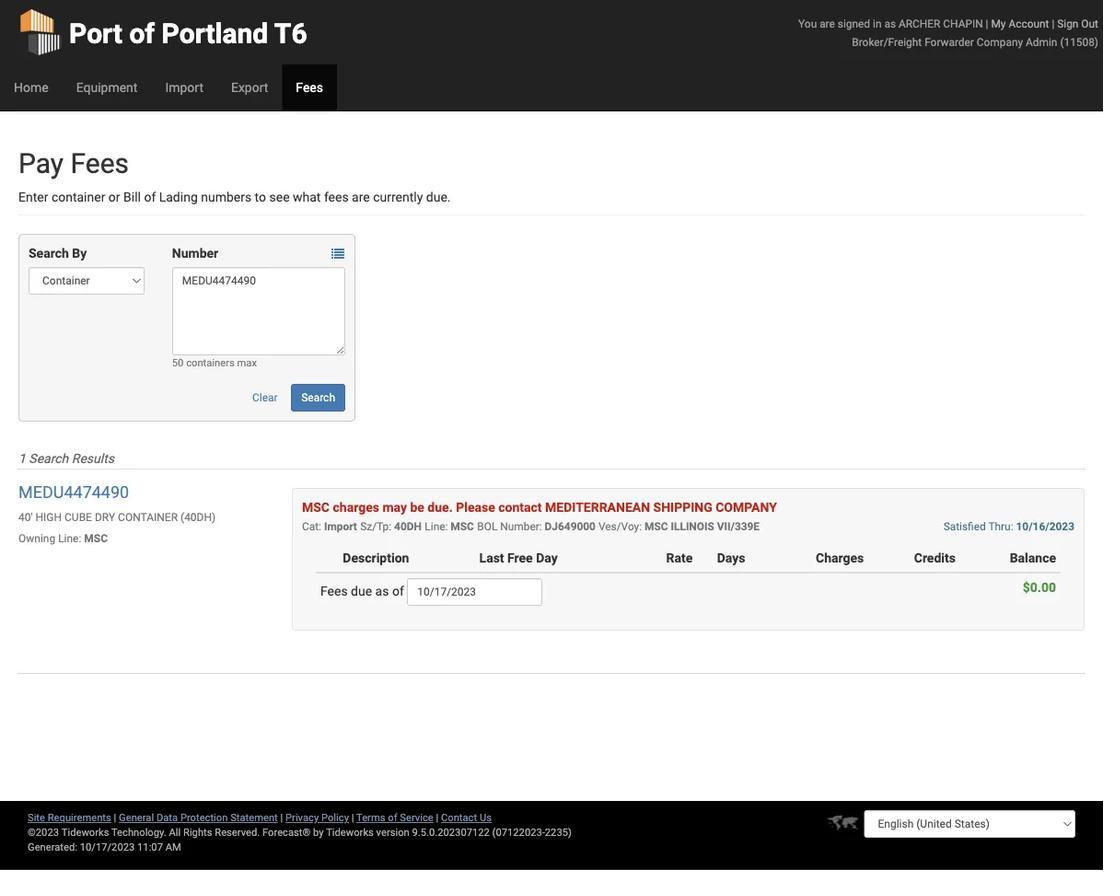 Task type: locate. For each thing, give the bounding box(es) containing it.
description
[[343, 550, 409, 566]]

port
[[69, 17, 122, 50]]

container
[[51, 189, 105, 205]]

numbers
[[201, 189, 252, 205]]

equipment
[[76, 80, 138, 95]]

ves/voy:
[[599, 520, 642, 533]]

day
[[536, 550, 558, 566]]

line:
[[425, 520, 448, 533], [58, 532, 81, 545]]

by
[[313, 827, 324, 839]]

site requirements link
[[28, 812, 111, 824]]

1 vertical spatial search
[[301, 392, 335, 404]]

0 horizontal spatial are
[[352, 189, 370, 205]]

balance
[[1010, 550, 1057, 566]]

you are signed in as archer chapin | my account | sign out broker/freight forwarder company admin (11508)
[[799, 17, 1099, 48]]

days
[[717, 550, 746, 566]]

account
[[1009, 17, 1050, 30]]

msc down the shipping
[[645, 520, 668, 533]]

reserved.
[[215, 827, 260, 839]]

by
[[72, 246, 87, 261]]

fees button
[[282, 64, 337, 111]]

satisfied thru: 10/16/2023
[[944, 520, 1075, 533]]

containers
[[186, 357, 235, 369]]

fees for fees
[[296, 80, 323, 95]]

charges
[[816, 550, 864, 566]]

search right 1
[[29, 451, 68, 466]]

cat: import sz/tp: 40dh line: msc bol number: dj649000 ves/voy: msc illinois vii/339e
[[302, 520, 760, 533]]

am
[[166, 842, 181, 854]]

search right clear button
[[301, 392, 335, 404]]

search left by
[[29, 246, 69, 261]]

clear
[[252, 392, 278, 404]]

msc inside medu4474490 40' high cube dry container (40dh) owning line: msc
[[84, 532, 108, 545]]

export button
[[217, 64, 282, 111]]

contact
[[499, 500, 542, 515]]

import down charges in the bottom left of the page
[[324, 520, 357, 533]]

bill
[[123, 189, 141, 205]]

0 vertical spatial as
[[885, 17, 896, 30]]

msc down dry
[[84, 532, 108, 545]]

| left sign
[[1052, 17, 1055, 30]]

2 vertical spatial search
[[29, 451, 68, 466]]

0 horizontal spatial as
[[376, 584, 389, 599]]

import inside popup button
[[165, 80, 204, 95]]

| up forecast®
[[281, 812, 283, 824]]

sign out link
[[1058, 17, 1099, 30]]

0 horizontal spatial import
[[165, 80, 204, 95]]

0 vertical spatial import
[[165, 80, 204, 95]]

line: down cube
[[58, 532, 81, 545]]

of right "due" on the left of the page
[[392, 584, 404, 599]]

site requirements | general data protection statement | privacy policy | terms of service | contact us ©2023 tideworks technology. all rights reserved. forecast® by tideworks version 9.5.0.202307122 (07122023-2235) generated: 10/17/2023 11:07 am
[[28, 812, 572, 854]]

container
[[118, 511, 178, 524]]

1 vertical spatial are
[[352, 189, 370, 205]]

msc
[[302, 500, 330, 515], [451, 520, 474, 533], [645, 520, 668, 533], [84, 532, 108, 545]]

statement
[[230, 812, 278, 824]]

fees for fees due as of
[[321, 584, 348, 599]]

0 vertical spatial search
[[29, 246, 69, 261]]

service
[[400, 812, 434, 824]]

10/16/2023
[[1017, 520, 1075, 533]]

| left my
[[986, 17, 989, 30]]

None text field
[[407, 579, 543, 606]]

1 horizontal spatial line:
[[425, 520, 448, 533]]

contact
[[441, 812, 477, 824]]

clear button
[[242, 384, 288, 412]]

1 horizontal spatial import
[[324, 520, 357, 533]]

50 containers max
[[172, 357, 257, 369]]

fees up or at top
[[70, 147, 129, 180]]

search
[[29, 246, 69, 261], [301, 392, 335, 404], [29, 451, 68, 466]]

forwarder
[[925, 35, 975, 48]]

are right fees
[[352, 189, 370, 205]]

import down port of portland t6 at the left top
[[165, 80, 204, 95]]

search for search by
[[29, 246, 69, 261]]

chapin
[[944, 17, 984, 30]]

due.
[[426, 189, 451, 205], [428, 500, 453, 515]]

protection
[[180, 812, 228, 824]]

archer
[[899, 17, 941, 30]]

fees inside dropdown button
[[296, 80, 323, 95]]

due. right be
[[428, 500, 453, 515]]

msc up cat:
[[302, 500, 330, 515]]

of up version
[[388, 812, 398, 824]]

search inside button
[[301, 392, 335, 404]]

sz/tp:
[[360, 520, 392, 533]]

contact us link
[[441, 812, 492, 824]]

msc charges                                                                                 may be due. please contact mediterranean shipping company
[[302, 500, 777, 515]]

fees left "due" on the left of the page
[[321, 584, 348, 599]]

as right "due" on the left of the page
[[376, 584, 389, 599]]

forecast®
[[263, 827, 311, 839]]

1 horizontal spatial as
[[885, 17, 896, 30]]

1 vertical spatial as
[[376, 584, 389, 599]]

line: right the '40dh'
[[425, 520, 448, 533]]

cat:
[[302, 520, 322, 533]]

you
[[799, 17, 817, 30]]

Number text field
[[172, 267, 345, 356]]

equipment button
[[62, 64, 151, 111]]

due. right currently at the left
[[426, 189, 451, 205]]

0 vertical spatial are
[[820, 17, 835, 30]]

0 vertical spatial fees
[[296, 80, 323, 95]]

mediterranean
[[545, 500, 650, 515]]

1 horizontal spatial are
[[820, 17, 835, 30]]

vii/339e
[[717, 520, 760, 533]]

are right 'you'
[[820, 17, 835, 30]]

1 search results
[[18, 451, 114, 466]]

fees
[[296, 80, 323, 95], [70, 147, 129, 180], [321, 584, 348, 599]]

sign
[[1058, 17, 1079, 30]]

1 vertical spatial import
[[324, 520, 357, 533]]

as right in
[[885, 17, 896, 30]]

2235)
[[545, 827, 572, 839]]

results
[[72, 451, 114, 466]]

fees down t6
[[296, 80, 323, 95]]

| left general at the left bottom of page
[[114, 812, 116, 824]]

fees due as of
[[321, 584, 407, 599]]

0 horizontal spatial line:
[[58, 532, 81, 545]]

of right bill
[[144, 189, 156, 205]]

2 vertical spatial fees
[[321, 584, 348, 599]]

due
[[351, 584, 372, 599]]

what
[[293, 189, 321, 205]]

dj649000
[[545, 520, 596, 533]]

50
[[172, 357, 184, 369]]

(07122023-
[[492, 827, 545, 839]]

export
[[231, 80, 268, 95]]



Task type: describe. For each thing, give the bounding box(es) containing it.
1 vertical spatial fees
[[70, 147, 129, 180]]

pay fees
[[18, 147, 129, 180]]

line: inside medu4474490 40' high cube dry container (40dh) owning line: msc
[[58, 532, 81, 545]]

$0.00
[[1023, 580, 1057, 595]]

port of portland t6 link
[[18, 0, 307, 64]]

number:
[[500, 520, 542, 533]]

medu4474490
[[18, 483, 129, 502]]

my account link
[[992, 17, 1050, 30]]

msc down the please
[[451, 520, 474, 533]]

thru:
[[989, 520, 1014, 533]]

site
[[28, 812, 45, 824]]

terms
[[357, 812, 386, 824]]

home
[[14, 80, 49, 95]]

dry
[[95, 511, 115, 524]]

company
[[716, 500, 777, 515]]

| up tideworks
[[352, 812, 354, 824]]

search button
[[291, 384, 345, 412]]

be
[[410, 500, 425, 515]]

broker/freight
[[852, 35, 922, 48]]

last free day
[[480, 550, 558, 566]]

medu4474490 40' high cube dry container (40dh) owning line: msc
[[18, 483, 216, 545]]

search for search
[[301, 392, 335, 404]]

as inside the you are signed in as archer chapin | my account | sign out broker/freight forwarder company admin (11508)
[[885, 17, 896, 30]]

satisfied
[[944, 520, 986, 533]]

out
[[1082, 17, 1099, 30]]

(11508)
[[1061, 35, 1099, 48]]

company
[[977, 35, 1024, 48]]

fees
[[324, 189, 349, 205]]

portland
[[162, 17, 268, 50]]

show list image
[[332, 247, 345, 260]]

tideworks
[[326, 827, 374, 839]]

1
[[18, 451, 26, 466]]

shipping
[[654, 500, 713, 515]]

home button
[[0, 64, 62, 111]]

number
[[172, 246, 219, 261]]

requirements
[[48, 812, 111, 824]]

bol
[[478, 520, 498, 533]]

9.5.0.202307122
[[412, 827, 490, 839]]

max
[[237, 357, 257, 369]]

admin
[[1026, 35, 1058, 48]]

search by
[[29, 246, 87, 261]]

terms of service link
[[357, 812, 434, 824]]

all
[[169, 827, 181, 839]]

version
[[376, 827, 410, 839]]

©2023 tideworks
[[28, 827, 109, 839]]

please
[[456, 500, 495, 515]]

privacy policy link
[[286, 812, 349, 824]]

last
[[480, 550, 504, 566]]

policy
[[321, 812, 349, 824]]

0 vertical spatial due.
[[426, 189, 451, 205]]

technology.
[[111, 827, 166, 839]]

are inside the you are signed in as archer chapin | my account | sign out broker/freight forwarder company admin (11508)
[[820, 17, 835, 30]]

may
[[383, 500, 407, 515]]

40'
[[18, 511, 33, 524]]

cube
[[65, 511, 92, 524]]

| up 9.5.0.202307122
[[436, 812, 439, 824]]

currently
[[373, 189, 423, 205]]

data
[[157, 812, 178, 824]]

us
[[480, 812, 492, 824]]

high
[[36, 511, 62, 524]]

40dh
[[394, 520, 422, 533]]

in
[[873, 17, 882, 30]]

1 vertical spatial due.
[[428, 500, 453, 515]]

owning
[[18, 532, 55, 545]]

medu4474490 link
[[18, 483, 129, 502]]

of inside site requirements | general data protection statement | privacy policy | terms of service | contact us ©2023 tideworks technology. all rights reserved. forecast® by tideworks version 9.5.0.202307122 (07122023-2235) generated: 10/17/2023 11:07 am
[[388, 812, 398, 824]]

pay
[[18, 147, 64, 180]]

(40dh)
[[181, 511, 216, 524]]

signed
[[838, 17, 871, 30]]

free
[[508, 550, 533, 566]]

to
[[255, 189, 266, 205]]

general
[[119, 812, 154, 824]]

generated:
[[28, 842, 77, 854]]

rate
[[667, 550, 693, 566]]

credits
[[915, 550, 956, 566]]

enter container or bill of lading numbers to see what fees are currently due.
[[18, 189, 451, 205]]

of right port
[[129, 17, 155, 50]]



Task type: vqa. For each thing, say whether or not it's contained in the screenshot.


